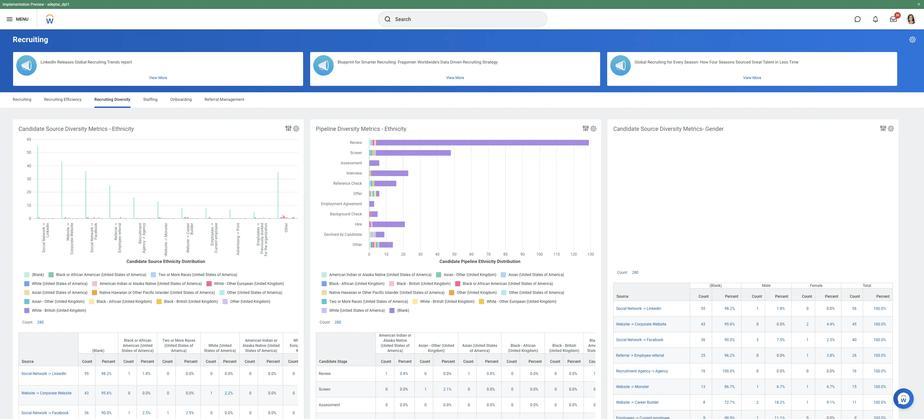 Task type: locate. For each thing, give the bounding box(es) containing it.
0 vertical spatial 95.6%
[[725, 336, 736, 341]]

linkedin for candidate source diversity metrics- gender
[[647, 321, 662, 325]]

86.7%
[[725, 399, 736, 403]]

98.2% inside candidate source diversity metrics - ethnicity element
[[102, 372, 112, 376]]

3 america) from the left
[[221, 349, 236, 353]]

1 horizontal spatial 280 button
[[335, 320, 342, 325]]

1 horizontal spatial native
[[396, 339, 407, 343]]

1 horizontal spatial american indian or alaska native (united states of america) button
[[376, 333, 415, 354]]

1 horizontal spatial metrics
[[361, 126, 380, 132]]

interview element
[[319, 418, 335, 419]]

asian for asian (united states of america)
[[463, 344, 472, 348]]

43
[[702, 336, 706, 341], [84, 391, 89, 396]]

search image
[[384, 15, 392, 23]]

2.5% button for candidate source diversity metrics- gender
[[827, 352, 837, 357]]

agency
[[638, 383, 651, 388], [656, 383, 669, 388]]

(united inside white - other european (united kingdom)
[[307, 344, 320, 348]]

1 american indian or alaska native (united states of america) button from the left
[[240, 333, 283, 354]]

36 inside candidate source diversity metrics- gender 'element'
[[702, 352, 706, 357]]

0 vertical spatial 55
[[702, 321, 706, 325]]

other inside asian - other (united kingdom)
[[432, 344, 441, 348]]

16 down 26 button
[[853, 383, 857, 388]]

2 american indian or alaska native (united states of america) button from the left
[[376, 333, 415, 354]]

website for 6.7%
[[617, 399, 630, 403]]

0 horizontal spatial 1.8%
[[143, 372, 151, 376]]

16 button up the '15'
[[853, 383, 858, 388]]

races
[[185, 339, 196, 343]]

36 inside candidate source diversity metrics - ethnicity element
[[84, 411, 89, 415]]

1 vertical spatial (blank)
[[92, 349, 105, 353]]

95.6% button for gender
[[725, 336, 736, 341]]

55 for metrics-
[[702, 321, 706, 325]]

2
[[807, 336, 809, 341], [757, 415, 759, 419]]

36 for metrics-
[[702, 352, 706, 357]]

90.0% inside candidate source diversity metrics- gender 'element'
[[725, 352, 736, 357]]

6.7% for 2nd 6.7% 'button' from the right
[[777, 399, 786, 403]]

black or african american (united states of america) button inside candidate source diversity metrics - ethnicity element
[[118, 333, 157, 354]]

1 horizontal spatial 36
[[702, 352, 706, 357]]

kingdom) inside black - british (united kingdom)
[[563, 349, 580, 353]]

linkedin inside candidate source diversity metrics - ethnicity element
[[52, 372, 66, 376]]

1 vertical spatial linkedin
[[647, 321, 662, 325]]

4.4%
[[827, 336, 836, 341]]

social network -> facebook link for candidate source diversity metrics- gender
[[617, 351, 664, 357]]

configure and view chart data image
[[285, 125, 293, 132]]

1 vertical spatial corporate
[[40, 391, 57, 396]]

row containing website -> monster
[[614, 394, 894, 409]]

alaska for first the american indian or alaska native (united states of america) popup button from right
[[384, 339, 395, 343]]

social network -> facebook link inside candidate source diversity metrics- gender 'element'
[[617, 351, 664, 357]]

other for european
[[307, 339, 316, 343]]

global recruiting for every season: how four seasons sourced great talent in less time
[[635, 60, 799, 65]]

social network -> facebook link
[[617, 351, 664, 357], [21, 410, 69, 415]]

43 for metrics-
[[702, 336, 706, 341]]

referral
[[205, 97, 219, 102], [617, 368, 630, 372]]

36 button for metrics
[[84, 411, 90, 416]]

corporate for candidate source diversity metrics - ethnicity
[[40, 391, 57, 396]]

56
[[853, 321, 857, 325]]

2 agency from the left
[[656, 383, 669, 388]]

1 horizontal spatial american indian or alaska native (united states of america)
[[379, 334, 412, 353]]

0.8% button
[[400, 372, 409, 377], [487, 372, 496, 377]]

source inside column header
[[22, 360, 34, 364]]

100.0% button for 16
[[874, 383, 888, 388]]

98.2% inside candidate source diversity metrics- gender 'element'
[[725, 321, 736, 325]]

configure pipeline diversity metrics - ethnicity image
[[591, 125, 598, 132]]

0 vertical spatial other
[[307, 339, 316, 343]]

98.2% button for gender
[[725, 320, 736, 326]]

280 for pipeline diversity metrics - ethnicity
[[335, 320, 341, 325]]

280 inside candidate source diversity metrics - ethnicity element
[[37, 320, 44, 325]]

african inside black - african (united kingdom)
[[524, 344, 536, 348]]

98.2% button for -
[[102, 372, 113, 377]]

0 horizontal spatial facebook
[[52, 411, 69, 415]]

metrics
[[88, 126, 108, 132], [361, 126, 380, 132]]

website inside website -> monster link
[[617, 399, 630, 403]]

white - other european (united kingdom) button
[[283, 333, 326, 354]]

- inside white - other european (united kingdom)
[[304, 339, 306, 343]]

6 count column header from the left
[[376, 354, 395, 387]]

white for (united
[[209, 344, 218, 348]]

referral left management
[[205, 97, 219, 102]]

1 horizontal spatial website -> corporate website link
[[617, 335, 667, 341]]

1 vertical spatial white
[[209, 344, 218, 348]]

18.2%
[[775, 415, 786, 419]]

55 button for metrics-
[[702, 320, 707, 326]]

1 horizontal spatial 280
[[335, 320, 341, 325]]

kingdom) inside white - other european (united kingdom)
[[296, 349, 313, 353]]

2 configure and view chart data image from the left
[[880, 125, 888, 132]]

candidate inside 'element'
[[614, 126, 640, 132]]

website -> corporate website inside candidate source diversity metrics - ethnicity element
[[21, 391, 72, 396]]

social network -> linkedin for candidate source diversity metrics - ethnicity
[[21, 372, 66, 376]]

source button inside column header
[[19, 333, 78, 366]]

configure and view chart data image
[[583, 125, 590, 132], [880, 125, 888, 132]]

black for black - african (united kingdom) popup button
[[511, 344, 521, 348]]

of inside white (united states of america)
[[216, 349, 220, 353]]

social
[[617, 321, 627, 325], [617, 352, 627, 357], [21, 372, 32, 376], [21, 411, 32, 415]]

website inside website -> career builder link
[[617, 415, 630, 419]]

2 black or african american (united states of america) from the left
[[588, 339, 620, 353]]

25 button
[[702, 367, 707, 373]]

screen element
[[319, 386, 331, 392]]

1 vertical spatial 2 button
[[757, 414, 760, 419]]

referral -> employee referral
[[617, 368, 665, 372]]

corporate
[[635, 336, 652, 341], [40, 391, 57, 396]]

0 horizontal spatial 36
[[84, 411, 89, 415]]

0 horizontal spatial social network -> linkedin
[[21, 372, 66, 376]]

global recruiting for every season: how four seasons sourced great talent in less time button
[[608, 52, 898, 86]]

stage
[[338, 360, 348, 364]]

for
[[355, 60, 361, 65], [668, 60, 673, 65]]

90.0% for gender
[[725, 352, 736, 357]]

0 horizontal spatial 280 button
[[37, 320, 45, 325]]

1 horizontal spatial 43
[[702, 336, 706, 341]]

for left every
[[668, 60, 673, 65]]

0 vertical spatial 90.0% button
[[725, 352, 736, 357]]

1 horizontal spatial asian
[[463, 344, 472, 348]]

1 vertical spatial 43 button
[[84, 391, 90, 396]]

row containing black or african american (united states of america)
[[19, 333, 710, 367]]

72.7%
[[725, 415, 736, 419]]

1
[[757, 321, 759, 325], [807, 352, 809, 357], [807, 368, 809, 372], [128, 372, 130, 376], [386, 372, 388, 376], [468, 372, 470, 376], [594, 372, 596, 376], [425, 387, 427, 392], [211, 391, 213, 396], [757, 399, 759, 403], [807, 399, 809, 403], [128, 411, 130, 415], [167, 411, 169, 415], [807, 415, 809, 419]]

america) inside two or more races (united states of america)
[[171, 349, 187, 353]]

agency down employee
[[638, 383, 651, 388]]

25
[[702, 368, 706, 372]]

1 vertical spatial 95.6%
[[102, 391, 112, 396]]

website for 9.1%
[[617, 415, 630, 419]]

count column header
[[79, 354, 95, 387], [118, 354, 137, 387], [157, 354, 176, 387], [201, 354, 219, 387], [240, 354, 258, 387], [376, 354, 395, 387], [415, 354, 434, 387], [459, 354, 477, 387], [502, 354, 521, 387], [545, 354, 564, 387]]

indian for first the american indian or alaska native (united states of america) popup button from right
[[397, 334, 407, 338]]

6.7% up 9.1% button
[[827, 399, 836, 403]]

2 6.7% button from the left
[[827, 399, 837, 404]]

website -> corporate website link inside candidate source diversity metrics - ethnicity element
[[21, 390, 72, 396]]

0 vertical spatial (blank)
[[710, 298, 723, 302]]

social network -> linkedin inside candidate source diversity metrics- gender 'element'
[[617, 321, 662, 325]]

referral
[[652, 368, 665, 372]]

website -> career builder
[[617, 415, 659, 419]]

1 vertical spatial social network -> linkedin link
[[21, 371, 66, 376]]

or inside two or more races (united states of america)
[[171, 339, 174, 343]]

8 count column header from the left
[[459, 354, 477, 387]]

referral management
[[205, 97, 245, 102]]

smarter
[[362, 60, 376, 65]]

2 america) from the left
[[171, 349, 187, 353]]

95.6% inside candidate source diversity metrics- gender 'element'
[[725, 336, 736, 341]]

1 global from the left
[[75, 60, 87, 65]]

corporate inside candidate source diversity metrics - ethnicity element
[[40, 391, 57, 396]]

0 vertical spatial native
[[396, 339, 407, 343]]

0 vertical spatial website -> corporate website link
[[617, 335, 667, 341]]

diversity left metrics-
[[660, 126, 682, 132]]

other inside white - other european (united kingdom)
[[307, 339, 316, 343]]

2 global from the left
[[635, 60, 647, 65]]

2 horizontal spatial 280 button
[[633, 284, 640, 289]]

1 horizontal spatial (blank) button
[[691, 297, 742, 303]]

11 button
[[853, 414, 858, 419]]

referral inside tab list
[[205, 97, 219, 102]]

1.8% button for candidate source diversity metrics - ethnicity
[[143, 372, 152, 377]]

black or african american (united states of america) for second black or african american (united states of america) "popup button" from left
[[588, 339, 620, 353]]

2 horizontal spatial african
[[605, 339, 617, 343]]

recruitment agency -> agency link
[[617, 382, 669, 388]]

social network -> linkedin link for candidate source diversity metrics - ethnicity
[[21, 371, 66, 376]]

black inside candidate source diversity metrics - ethnicity element
[[124, 339, 134, 343]]

1 horizontal spatial social network -> linkedin link
[[617, 319, 662, 325]]

0 horizontal spatial american indian or alaska native (united states of america) button
[[240, 333, 283, 354]]

90.0% button for -
[[102, 411, 113, 416]]

american indian or alaska native (united states of america) inside pipeline diversity metrics - ethnicity element
[[379, 334, 412, 353]]

2 6.7% from the left
[[827, 399, 836, 403]]

american
[[379, 334, 396, 338], [245, 339, 262, 343], [123, 344, 139, 348], [589, 344, 605, 348]]

linkedin for candidate source diversity metrics - ethnicity
[[52, 372, 66, 376]]

american indian or alaska native (united states of america)
[[379, 334, 412, 353], [243, 339, 280, 353]]

corporate inside candidate source diversity metrics- gender 'element'
[[635, 336, 652, 341]]

0 vertical spatial 98.2% button
[[725, 320, 736, 326]]

agency down referral
[[656, 383, 669, 388]]

2 button left "18.2%"
[[757, 414, 760, 419]]

0 horizontal spatial alaska
[[243, 344, 255, 348]]

0 horizontal spatial metrics
[[88, 126, 108, 132]]

african for black - african (united kingdom) popup button
[[524, 344, 536, 348]]

0 horizontal spatial white
[[209, 344, 218, 348]]

0 horizontal spatial agency
[[638, 383, 651, 388]]

16 button up 13
[[702, 383, 707, 388]]

black or african american (united states of america) inside pipeline diversity metrics - ethnicity element
[[588, 339, 620, 353]]

100.0% button for 45
[[874, 336, 888, 341]]

asian inside asian (united states of america)
[[463, 344, 472, 348]]

2 vertical spatial linkedin
[[52, 372, 66, 376]]

2 black or african american (united states of america) button from the left
[[584, 333, 623, 354]]

0 horizontal spatial (blank)
[[92, 349, 105, 353]]

more
[[175, 339, 184, 343]]

95.6% for -
[[102, 391, 112, 396]]

4 america) from the left
[[262, 349, 277, 353]]

0.8% for 1st 0.8% button
[[400, 372, 408, 376]]

for left the smarter
[[355, 60, 361, 65]]

2.5%
[[827, 352, 836, 357], [143, 411, 151, 415], [186, 411, 194, 415]]

280 inside candidate source diversity metrics- gender 'element'
[[633, 285, 639, 289]]

0 horizontal spatial american indian or alaska native (united states of america)
[[243, 339, 280, 353]]

98.2%
[[725, 321, 736, 325], [102, 372, 112, 376]]

1 configure and view chart data image from the left
[[583, 125, 590, 132]]

global inside button
[[75, 60, 87, 65]]

0 horizontal spatial 55
[[84, 372, 89, 376]]

social network -> linkedin
[[617, 321, 662, 325], [21, 372, 66, 376]]

55 inside candidate source diversity metrics- gender 'element'
[[702, 321, 706, 325]]

social network -> facebook for candidate source diversity metrics- gender
[[617, 352, 664, 357]]

1 vertical spatial 90.0% button
[[102, 411, 113, 416]]

referral for referral -> employee referral
[[617, 368, 630, 372]]

280 inside pipeline diversity metrics - ethnicity element
[[335, 320, 341, 325]]

(blank) for -
[[92, 349, 105, 353]]

90.0% inside candidate source diversity metrics - ethnicity element
[[102, 411, 112, 415]]

0 horizontal spatial 36 button
[[84, 411, 90, 416]]

55 button
[[702, 320, 707, 326], [84, 372, 90, 377]]

0.0%
[[827, 321, 836, 325], [777, 336, 786, 341], [777, 368, 786, 372], [186, 372, 194, 376], [225, 372, 233, 376], [268, 372, 277, 376], [444, 372, 452, 376], [531, 372, 539, 376], [570, 372, 578, 376], [777, 383, 786, 388], [827, 383, 836, 388], [400, 387, 408, 392], [487, 387, 495, 392], [531, 387, 539, 392], [570, 387, 578, 392], [143, 391, 151, 396], [186, 391, 194, 396], [268, 391, 277, 396], [400, 403, 408, 408], [444, 403, 452, 408], [487, 403, 495, 408], [531, 403, 539, 408], [570, 403, 578, 408], [225, 411, 233, 415], [268, 411, 277, 415]]

0 vertical spatial facebook
[[647, 352, 664, 357]]

justify image
[[6, 15, 13, 23]]

1 vertical spatial 36 button
[[84, 411, 90, 416]]

0 vertical spatial 43 button
[[702, 336, 707, 341]]

1 horizontal spatial 95.6%
[[725, 336, 736, 341]]

0 horizontal spatial 2 button
[[757, 414, 760, 419]]

3.8% button
[[827, 367, 837, 373]]

1 horizontal spatial website -> corporate website
[[617, 336, 667, 341]]

social network -> linkedin inside candidate source diversity metrics - ethnicity element
[[21, 372, 66, 376]]

1 horizontal spatial agency
[[656, 383, 669, 388]]

facebook
[[647, 352, 664, 357], [52, 411, 69, 415]]

1 vertical spatial 1.8% button
[[143, 372, 152, 377]]

13
[[702, 399, 706, 403]]

male button
[[742, 297, 792, 303]]

america)
[[138, 349, 154, 353], [171, 349, 187, 353], [221, 349, 236, 353], [262, 349, 277, 353], [388, 349, 403, 353], [475, 349, 490, 353], [604, 349, 620, 353]]

candidate inside popup button
[[319, 360, 337, 364]]

16 button
[[702, 383, 707, 388], [853, 383, 858, 388]]

1 asian from the left
[[419, 344, 429, 348]]

facebook inside candidate source diversity metrics - ethnicity element
[[52, 411, 69, 415]]

15
[[853, 399, 857, 403]]

percent
[[726, 309, 739, 313], [776, 309, 789, 313], [826, 309, 839, 313], [877, 309, 890, 313], [102, 360, 115, 364], [141, 360, 154, 364], [184, 360, 198, 364], [223, 360, 237, 364], [267, 360, 280, 364], [399, 360, 412, 364], [442, 360, 455, 364], [486, 360, 499, 364], [529, 360, 542, 364], [568, 360, 581, 364]]

monster
[[635, 399, 650, 403]]

ethnicity inside candidate source diversity metrics - ethnicity element
[[112, 126, 134, 132]]

0 vertical spatial 90.0%
[[725, 352, 736, 357]]

- inside black - african (united kingdom)
[[521, 344, 523, 348]]

kingdom) inside asian - other (united kingdom)
[[428, 349, 445, 353]]

1 vertical spatial 43
[[84, 391, 89, 396]]

0 horizontal spatial 90.0%
[[102, 411, 112, 415]]

- inside 'menu' banner
[[45, 2, 46, 7]]

2 button left 4.4%
[[807, 336, 810, 341]]

1 horizontal spatial 0.8% button
[[487, 372, 496, 377]]

1 vertical spatial referral
[[617, 368, 630, 372]]

asian
[[419, 344, 429, 348], [463, 344, 472, 348]]

or for two or more races (united states of america) popup button
[[171, 339, 174, 343]]

native for first the american indian or alaska native (united states of america) popup button from right
[[396, 339, 407, 343]]

0 horizontal spatial 43 button
[[84, 391, 90, 396]]

40
[[853, 352, 857, 357]]

2 left 4.4%
[[807, 336, 809, 341]]

3 button
[[757, 352, 760, 357]]

white inside white - other european (united kingdom)
[[294, 339, 303, 343]]

6 america) from the left
[[475, 349, 490, 353]]

0 horizontal spatial 98.2%
[[102, 372, 112, 376]]

asian inside asian - other (united kingdom)
[[419, 344, 429, 348]]

worldwide's
[[418, 60, 440, 65]]

1 vertical spatial native
[[256, 344, 267, 348]]

1 0.8% from the left
[[400, 372, 408, 376]]

0 vertical spatial social network -> facebook
[[617, 352, 664, 357]]

notifications large image
[[873, 16, 880, 22]]

90.0% button inside candidate source diversity metrics - ethnicity element
[[102, 411, 113, 416]]

9 count column header from the left
[[502, 354, 521, 387]]

2 kingdom) from the left
[[428, 349, 445, 353]]

1 count column header from the left
[[79, 354, 95, 387]]

configure and view chart data image left configure pipeline diversity metrics - ethnicity icon
[[583, 125, 590, 132]]

tab list
[[6, 93, 919, 108]]

candidate for candidate stage
[[319, 360, 337, 364]]

0.0% button
[[827, 320, 837, 326], [777, 336, 787, 341], [777, 367, 787, 373], [186, 372, 195, 377], [225, 372, 234, 377], [268, 372, 278, 377], [444, 372, 453, 377], [531, 372, 540, 377], [570, 372, 579, 377], [777, 383, 787, 388], [827, 383, 837, 388], [400, 387, 409, 392], [487, 387, 496, 392], [531, 387, 540, 392], [570, 387, 579, 392], [143, 391, 152, 396], [186, 391, 195, 396], [268, 391, 278, 396], [400, 403, 409, 408], [444, 403, 453, 408], [487, 403, 496, 408], [531, 403, 540, 408], [570, 403, 579, 408], [225, 411, 234, 416], [268, 411, 278, 416]]

configure and view chart data image inside pipeline diversity metrics - ethnicity element
[[583, 125, 590, 132]]

other
[[307, 339, 316, 343], [432, 344, 441, 348]]

1 vertical spatial 2
[[757, 415, 759, 419]]

2 16 button from the left
[[853, 383, 858, 388]]

43 inside candidate source diversity metrics - ethnicity element
[[84, 391, 89, 396]]

1 horizontal spatial 98.2%
[[725, 321, 736, 325]]

social network -> facebook inside candidate source diversity metrics- gender 'element'
[[617, 352, 664, 357]]

row containing screen
[[316, 382, 925, 398]]

1 16 button from the left
[[702, 383, 707, 388]]

100.0% for 16
[[874, 383, 887, 388]]

2 button
[[807, 336, 810, 341], [757, 414, 760, 419]]

2 inside row
[[757, 415, 759, 419]]

0 vertical spatial 43
[[702, 336, 706, 341]]

global
[[75, 60, 87, 65], [635, 60, 647, 65]]

100.0% for 56
[[874, 321, 887, 325]]

configure and view chart data image inside candidate source diversity metrics- gender 'element'
[[880, 125, 888, 132]]

1.8% inside candidate source diversity metrics - ethnicity element
[[143, 372, 151, 376]]

2 16 from the left
[[853, 383, 857, 388]]

black or african american (united states of america) button
[[118, 333, 157, 354], [584, 333, 623, 354]]

builder
[[648, 415, 659, 419]]

- inside black - british (united kingdom)
[[563, 344, 565, 348]]

0 vertical spatial alaska
[[384, 339, 395, 343]]

98.2% for gender
[[725, 321, 736, 325]]

1 vertical spatial source button
[[19, 333, 78, 366]]

1 vertical spatial 98.2% button
[[102, 372, 113, 377]]

4 kingdom) from the left
[[563, 349, 580, 353]]

facebook inside candidate source diversity metrics- gender 'element'
[[647, 352, 664, 357]]

social network -> linkedin link for candidate source diversity metrics- gender
[[617, 319, 662, 325]]

0 horizontal spatial 43
[[84, 391, 89, 396]]

16 for 1st 16 button from the right
[[853, 383, 857, 388]]

2 0.8% from the left
[[487, 372, 495, 376]]

row containing american indian or alaska native (united states of america)
[[316, 333, 925, 367]]

0 horizontal spatial ethnicity
[[112, 126, 134, 132]]

linkedin inside candidate source diversity metrics- gender 'element'
[[647, 321, 662, 325]]

indian
[[397, 334, 407, 338], [263, 339, 273, 343]]

43 button for metrics
[[84, 391, 90, 396]]

2 ethnicity from the left
[[385, 126, 407, 132]]

ethnicity
[[112, 126, 134, 132], [385, 126, 407, 132]]

african for second black or african american (united states of america) "popup button" from left
[[605, 339, 617, 343]]

1 horizontal spatial 16 button
[[853, 383, 858, 388]]

1.8% button for candidate source diversity metrics- gender
[[777, 320, 787, 326]]

0 vertical spatial source button
[[614, 297, 691, 315]]

(united inside two or more races (united states of america)
[[165, 344, 177, 348]]

american indian or alaska native (united states of america) inside candidate source diversity metrics - ethnicity element
[[243, 339, 280, 353]]

1 vertical spatial 1.8%
[[143, 372, 151, 376]]

tab list containing recruiting
[[6, 93, 919, 108]]

recruiting:
[[377, 60, 397, 65]]

2 asian from the left
[[463, 344, 472, 348]]

95.6% button inside candidate source diversity metrics - ethnicity element
[[102, 391, 113, 396]]

1 16 from the left
[[702, 383, 706, 388]]

1.8% button
[[777, 320, 787, 326], [143, 372, 152, 377]]

profile logan mcneil image
[[907, 14, 917, 26]]

2 for from the left
[[668, 60, 673, 65]]

source button
[[614, 297, 691, 315], [19, 333, 78, 366]]

row containing assessment
[[316, 398, 925, 413]]

2.5% inside candidate source diversity metrics- gender 'element'
[[827, 352, 836, 357]]

3 kingdom) from the left
[[522, 349, 539, 353]]

95.6% button
[[725, 336, 736, 341], [102, 391, 113, 396]]

1 ethnicity from the left
[[112, 126, 134, 132]]

0 horizontal spatial 2
[[757, 415, 759, 419]]

0 vertical spatial 1.8% button
[[777, 320, 787, 326]]

1 horizontal spatial 1.8%
[[777, 321, 786, 325]]

0 horizontal spatial 55 button
[[84, 372, 90, 377]]

100.0% button for 40
[[874, 352, 888, 357]]

social network -> facebook inside candidate source diversity metrics - ethnicity element
[[21, 411, 69, 415]]

2 left "18.2%"
[[757, 415, 759, 419]]

black for black or african american (united states of america) "popup button" inside candidate source diversity metrics - ethnicity element
[[124, 339, 134, 343]]

black - british (united kingdom)
[[550, 344, 580, 353]]

2.5% button for candidate source diversity metrics - ethnicity
[[186, 411, 195, 416]]

16 down 25 button
[[702, 383, 706, 388]]

referral up recruitment
[[617, 368, 630, 372]]

0 horizontal spatial 2.5% button
[[143, 411, 152, 416]]

1 horizontal spatial referral
[[617, 368, 630, 372]]

1 black or african american (united states of america) from the left
[[122, 339, 154, 353]]

(blank) inside candidate source diversity metrics - ethnicity element
[[92, 349, 105, 353]]

black or african american (united states of america) inside candidate source diversity metrics - ethnicity element
[[122, 339, 154, 353]]

43 inside candidate source diversity metrics- gender 'element'
[[702, 336, 706, 341]]

0 horizontal spatial candidate
[[19, 126, 44, 132]]

6.7% up 18.2% button
[[777, 399, 786, 403]]

european
[[290, 344, 306, 348]]

2 horizontal spatial 2.5%
[[827, 352, 836, 357]]

indian inside pipeline diversity metrics - ethnicity element
[[397, 334, 407, 338]]

0 horizontal spatial 280
[[37, 320, 44, 325]]

7 america) from the left
[[604, 349, 620, 353]]

white inside white (united states of america)
[[209, 344, 218, 348]]

6.7% button up 18.2% button
[[777, 399, 787, 404]]

inbox large image
[[891, 16, 897, 22]]

asian (united states of america) button
[[459, 333, 502, 354]]

55 button for metrics
[[84, 372, 90, 377]]

menu
[[16, 16, 29, 22]]

1 6.7% from the left
[[777, 399, 786, 403]]

-
[[45, 2, 46, 7], [109, 126, 111, 132], [382, 126, 383, 132], [643, 321, 644, 325], [631, 336, 632, 341], [304, 339, 306, 343], [430, 344, 431, 348], [521, 344, 523, 348], [563, 344, 565, 348], [643, 352, 644, 357], [631, 368, 632, 372], [48, 372, 49, 376], [652, 383, 653, 388], [36, 391, 37, 396], [631, 399, 632, 403], [48, 411, 49, 415], [631, 415, 632, 419]]

configure and view chart data image left configure candidate source diversity metrics- gender image
[[880, 125, 888, 132]]

0 horizontal spatial 98.2% button
[[102, 372, 113, 377]]

280 button inside pipeline diversity metrics - ethnicity element
[[335, 320, 342, 325]]

or for second black or african american (united states of america) "popup button" from left
[[601, 339, 604, 343]]

1 black or african american (united states of america) button from the left
[[118, 333, 157, 354]]

alaska inside candidate source diversity metrics - ethnicity element
[[243, 344, 255, 348]]

white
[[294, 339, 303, 343], [209, 344, 218, 348]]

90.0% button for gender
[[725, 352, 736, 357]]

1 horizontal spatial 90.0% button
[[725, 352, 736, 357]]

black
[[124, 339, 134, 343], [590, 339, 600, 343], [511, 344, 521, 348], [553, 344, 562, 348]]

asian for asian - other (united kingdom)
[[419, 344, 429, 348]]

2.5% for candidate source diversity metrics - ethnicity
[[186, 411, 194, 415]]

1 for from the left
[[355, 60, 361, 65]]

55 inside candidate source diversity metrics - ethnicity element
[[84, 372, 89, 376]]

1.8% inside candidate source diversity metrics- gender 'element'
[[777, 321, 786, 325]]

0 vertical spatial 36 button
[[702, 352, 707, 357]]

6.7% for 1st 6.7% 'button' from right
[[827, 399, 836, 403]]

row containing review
[[316, 366, 925, 382]]

95.6% inside candidate source diversity metrics - ethnicity element
[[102, 391, 112, 396]]

efficiency
[[64, 97, 82, 102]]

american indian or alaska native (united states of america) button
[[240, 333, 283, 354], [376, 333, 415, 354]]

1 horizontal spatial african
[[524, 344, 536, 348]]

alaska inside pipeline diversity metrics - ethnicity element
[[384, 339, 395, 343]]

(blank) inside candidate source diversity metrics- gender 'element'
[[710, 298, 723, 302]]

(blank)
[[710, 298, 723, 302], [92, 349, 105, 353]]

1 vertical spatial social network -> facebook
[[21, 411, 69, 415]]

percent column header
[[713, 303, 742, 321], [95, 354, 118, 387], [137, 354, 157, 387], [176, 354, 201, 387], [219, 354, 240, 387], [258, 354, 283, 387], [395, 354, 415, 387], [434, 354, 459, 387], [477, 354, 502, 387], [521, 354, 545, 387], [564, 354, 584, 387]]

1 horizontal spatial 2 button
[[807, 336, 810, 341]]

0 horizontal spatial other
[[307, 339, 316, 343]]

1 kingdom) from the left
[[296, 349, 313, 353]]

1 horizontal spatial configure and view chart data image
[[880, 125, 888, 132]]

kingdom) inside black - african (united kingdom)
[[522, 349, 539, 353]]

1 horizontal spatial candidate
[[319, 360, 337, 364]]

0 horizontal spatial 6.7%
[[777, 399, 786, 403]]

0 vertical spatial 36
[[702, 352, 706, 357]]

280 for candidate source diversity metrics - ethnicity
[[37, 320, 44, 325]]

indian inside candidate source diversity metrics - ethnicity element
[[263, 339, 273, 343]]

1 vertical spatial (blank) button
[[79, 333, 118, 354]]

four
[[710, 60, 718, 65]]

0 horizontal spatial 0.8%
[[400, 372, 408, 376]]

1 0.8% button from the left
[[400, 372, 409, 377]]

1 horizontal spatial 6.7% button
[[827, 399, 837, 404]]

candidate source diversity metrics - ethnicity element
[[13, 119, 710, 419]]

1 vertical spatial 98.2%
[[102, 372, 112, 376]]

43 button
[[702, 336, 707, 341], [84, 391, 90, 396]]

strategy
[[483, 60, 498, 65]]

2 0.8% button from the left
[[487, 372, 496, 377]]

6.7% button up 9.1% button
[[827, 399, 837, 404]]

7 count column header from the left
[[415, 354, 434, 387]]

row
[[614, 297, 894, 315], [614, 303, 894, 321], [614, 315, 894, 331], [614, 331, 894, 347], [19, 333, 710, 367], [316, 333, 925, 367], [614, 347, 894, 362], [19, 354, 710, 387], [316, 354, 925, 387], [614, 362, 894, 378], [19, 366, 710, 386], [316, 366, 925, 382], [614, 378, 894, 394], [316, 382, 925, 398], [19, 386, 710, 405], [614, 394, 894, 409], [316, 398, 925, 413], [19, 405, 710, 419], [614, 409, 894, 419], [316, 413, 925, 419]]

43 button for metrics-
[[702, 336, 707, 341]]

0 vertical spatial 1.8%
[[777, 321, 786, 325]]

diversity
[[114, 97, 131, 102], [65, 126, 87, 132], [338, 126, 360, 132], [660, 126, 682, 132]]

configure this page image
[[910, 36, 917, 43]]

african inside candidate source diversity metrics - ethnicity element
[[139, 339, 151, 343]]

280 button
[[633, 284, 640, 289], [37, 320, 45, 325], [335, 320, 342, 325]]

female button
[[792, 297, 842, 303]]

98.2% button
[[725, 320, 736, 326], [102, 372, 113, 377]]

1 horizontal spatial corporate
[[635, 336, 652, 341]]

13 button
[[702, 399, 707, 404]]



Task type: describe. For each thing, give the bounding box(es) containing it.
280 button for pipeline diversity metrics - ethnicity
[[335, 320, 342, 325]]

american indian or alaska native (united states of america) for 1st the american indian or alaska native (united states of america) popup button from the left
[[243, 339, 280, 353]]

100.0% for 26
[[874, 368, 887, 372]]

0.8% for second 0.8% button from left
[[487, 372, 495, 376]]

100.0% button for 56
[[874, 320, 888, 326]]

american indian or alaska native (united states of america) for first the american indian or alaska native (united states of america) popup button from right
[[379, 334, 412, 353]]

recruiting inside 'linkedin releases global recruiting trends report' button
[[88, 60, 106, 65]]

configure candidate source diversity metrics - ethnicity image
[[293, 125, 300, 132]]

3 count column header from the left
[[157, 354, 176, 387]]

or for black or african american (united states of america) "popup button" inside candidate source diversity metrics - ethnicity element
[[135, 339, 138, 343]]

(blank) button for gender
[[691, 297, 742, 303]]

tab list inside recruiting main content
[[6, 93, 919, 108]]

america) inside white (united states of america)
[[221, 349, 236, 353]]

100.0% for 45
[[874, 336, 887, 341]]

releases
[[57, 60, 74, 65]]

website -> corporate website for candidate source diversity metrics- gender
[[617, 336, 667, 341]]

states inside asian (united states of america)
[[487, 344, 498, 348]]

(united inside asian (united states of america)
[[473, 344, 486, 348]]

100.0% button for 15
[[874, 399, 888, 404]]

5 america) from the left
[[388, 349, 403, 353]]

- inside 'link'
[[631, 368, 632, 372]]

55 for metrics
[[84, 372, 89, 376]]

Search Workday  search field
[[396, 12, 534, 26]]

0 vertical spatial 2 button
[[807, 336, 810, 341]]

percent column header inside candidate source diversity metrics- gender 'element'
[[713, 303, 742, 321]]

11
[[853, 415, 857, 419]]

corporate for candidate source diversity metrics- gender
[[635, 336, 652, 341]]

management
[[220, 97, 245, 102]]

social network -> facebook for candidate source diversity metrics - ethnicity
[[21, 411, 69, 415]]

26
[[853, 368, 857, 372]]

linkedin releases global recruiting trends report button
[[13, 52, 303, 86]]

two or more races (united states of america)
[[162, 339, 196, 353]]

gender
[[706, 126, 724, 132]]

less
[[780, 60, 789, 65]]

16 for 1st 16 button from the left
[[702, 383, 706, 388]]

configure candidate source diversity metrics- gender image
[[888, 125, 895, 132]]

driven
[[451, 60, 462, 65]]

96.2% button
[[725, 367, 736, 373]]

9.1% button
[[827, 414, 837, 419]]

1 metrics from the left
[[88, 126, 108, 132]]

4.4% button
[[827, 336, 837, 341]]

7.5%
[[777, 352, 786, 357]]

(united inside asian - other (united kingdom)
[[442, 344, 455, 348]]

1.8% for candidate source diversity metrics - ethnicity
[[143, 372, 151, 376]]

website -> corporate website for candidate source diversity metrics - ethnicity
[[21, 391, 72, 396]]

90.0% for -
[[102, 411, 112, 415]]

black for second black or african american (united states of america) "popup button" from left
[[590, 339, 600, 343]]

diversity left staffing
[[114, 97, 131, 102]]

for inside button
[[668, 60, 673, 65]]

95.6% button for -
[[102, 391, 113, 396]]

36 button for metrics-
[[702, 352, 707, 357]]

pipeline
[[316, 126, 336, 132]]

4 count column header from the left
[[201, 354, 219, 387]]

linkedin releases global recruiting trends report
[[41, 60, 132, 65]]

(united inside black - african (united kingdom)
[[509, 349, 521, 353]]

2 metrics from the left
[[361, 126, 380, 132]]

(united inside white (united states of america)
[[219, 344, 232, 348]]

pipeline diversity metrics - ethnicity element
[[310, 119, 925, 419]]

36 for metrics
[[84, 411, 89, 415]]

total
[[864, 298, 872, 302]]

72.7% button
[[725, 414, 736, 419]]

candidate source diversity metrics- gender
[[614, 126, 724, 132]]

blueprint
[[338, 60, 354, 65]]

how
[[701, 60, 709, 65]]

row containing website -> career builder
[[614, 409, 894, 419]]

recruitment agency -> agency
[[617, 383, 669, 388]]

56 button
[[853, 320, 858, 326]]

> inside 'link'
[[632, 368, 634, 372]]

website -> corporate website link for candidate source diversity metrics - ethnicity
[[21, 390, 72, 396]]

8 button
[[704, 414, 707, 419]]

2.5% for candidate source diversity metrics- gender
[[827, 352, 836, 357]]

- inside asian - other (united kingdom)
[[430, 344, 431, 348]]

row containing referral -> employee referral
[[614, 362, 894, 378]]

candidate for candidate source diversity metrics - ethnicity
[[19, 126, 44, 132]]

assessment element
[[319, 402, 340, 408]]

86.7% button
[[725, 399, 736, 404]]

candidate source diversity metrics - ethnicity
[[19, 126, 134, 132]]

website for 0.0%
[[21, 391, 35, 396]]

2 count column header from the left
[[118, 354, 137, 387]]

recruiting inside the global recruiting for every season: how four seasons sourced great talent in less time button
[[648, 60, 667, 65]]

kingdom) for black - african (united kingdom)
[[522, 349, 539, 353]]

website for 4.4%
[[617, 336, 630, 341]]

kingdom) for black - british (united kingdom)
[[563, 349, 580, 353]]

website -> corporate website link for candidate source diversity metrics- gender
[[617, 335, 667, 341]]

45 button
[[853, 336, 858, 341]]

diversity inside 'element'
[[660, 126, 682, 132]]

asian - other (united kingdom)
[[419, 344, 455, 353]]

global inside button
[[635, 60, 647, 65]]

9.1%
[[827, 415, 836, 419]]

employee
[[635, 368, 652, 372]]

alaska for 1st the american indian or alaska native (united states of america) popup button from the left
[[243, 344, 255, 348]]

row containing recruitment agency -> agency
[[614, 378, 894, 394]]

menu banner
[[0, 0, 925, 29]]

season:
[[685, 60, 700, 65]]

source column header
[[19, 333, 79, 367]]

fragomen
[[398, 60, 417, 65]]

15 button
[[853, 399, 858, 404]]

recruiting efficiency
[[44, 97, 82, 102]]

configure and view chart data image for candidate source diversity metrics- gender
[[880, 125, 888, 132]]

43 for metrics
[[84, 391, 89, 396]]

referral for referral management
[[205, 97, 219, 102]]

british
[[566, 344, 577, 348]]

candidate stage column header
[[316, 333, 376, 367]]

26 button
[[853, 367, 858, 373]]

social network -> linkedin for candidate source diversity metrics- gender
[[617, 321, 662, 325]]

states inside two or more races (united states of america)
[[178, 344, 189, 348]]

facebook for metrics-
[[647, 352, 664, 357]]

menu button
[[0, 9, 37, 29]]

2.1%
[[444, 387, 452, 392]]

5 count column header from the left
[[240, 354, 258, 387]]

close environment banner image
[[918, 2, 922, 6]]

2.2% button
[[225, 391, 234, 396]]

(blank) button for -
[[79, 333, 118, 354]]

review
[[319, 372, 331, 376]]

kingdom) for asian - other (united kingdom)
[[428, 349, 445, 353]]

sourced
[[736, 60, 752, 65]]

1 horizontal spatial 2
[[807, 336, 809, 341]]

45
[[853, 336, 857, 341]]

black for black - british (united kingdom) popup button
[[553, 344, 562, 348]]

seasons
[[719, 60, 735, 65]]

review element
[[319, 371, 331, 376]]

male
[[763, 298, 771, 302]]

pipeline diversity metrics - ethnicity
[[316, 126, 407, 132]]

talent
[[764, 60, 775, 65]]

candidate for candidate source diversity metrics- gender
[[614, 126, 640, 132]]

staffing
[[143, 97, 158, 102]]

1 6.7% button from the left
[[777, 399, 787, 404]]

african for black or african american (united states of america) "popup button" inside candidate source diversity metrics - ethnicity element
[[139, 339, 151, 343]]

1.8% for candidate source diversity metrics- gender
[[777, 321, 786, 325]]

row containing (blank)
[[614, 297, 894, 315]]

referral -> employee referral link
[[617, 366, 665, 372]]

100.0% for 15
[[874, 399, 887, 403]]

candidate source diversity metrics- gender element
[[608, 119, 899, 419]]

100.0% for 11
[[874, 415, 887, 419]]

30 button
[[887, 12, 902, 26]]

report
[[121, 60, 132, 65]]

white - other european (united kingdom)
[[290, 339, 320, 353]]

2.1% button
[[444, 387, 453, 392]]

for inside button
[[355, 60, 361, 65]]

3
[[757, 352, 759, 357]]

two or more races (united states of america) button
[[157, 333, 201, 354]]

candidate stage button
[[317, 333, 376, 366]]

adeptai_dpt1
[[47, 2, 70, 7]]

30
[[897, 13, 900, 17]]

18.2% button
[[775, 414, 787, 419]]

screen
[[319, 387, 331, 392]]

trends
[[107, 60, 120, 65]]

white for -
[[294, 339, 303, 343]]

(blank) for gender
[[710, 298, 723, 302]]

recruiting inside the blueprint for smarter recruiting: fragomen worldwide's data driven recruiting strategy button
[[463, 60, 482, 65]]

linkedin inside button
[[41, 60, 56, 65]]

10 count column header from the left
[[545, 354, 564, 387]]

blueprint for smarter recruiting: fragomen worldwide's data driven recruiting strategy button
[[310, 52, 601, 86]]

280 button for candidate source diversity metrics - ethnicity
[[37, 320, 45, 325]]

data
[[441, 60, 450, 65]]

source button for "source" column header
[[19, 333, 78, 366]]

1 america) from the left
[[138, 349, 154, 353]]

diversity right pipeline
[[338, 126, 360, 132]]

black - british (united kingdom) button
[[545, 333, 584, 354]]

100.0% for 40
[[874, 352, 887, 357]]

native for 1st the american indian or alaska native (united states of america) popup button from the left
[[256, 344, 267, 348]]

2.2%
[[225, 391, 233, 396]]

of inside two or more races (united states of america)
[[190, 344, 193, 348]]

social network -> facebook link for candidate source diversity metrics - ethnicity
[[21, 410, 69, 415]]

1 agency from the left
[[638, 383, 651, 388]]

configure and view chart data image for pipeline diversity metrics - ethnicity
[[583, 125, 590, 132]]

100.0% button for 26
[[874, 367, 888, 373]]

ethnicity inside pipeline diversity metrics - ethnicity element
[[385, 126, 407, 132]]

black - african (united kingdom)
[[509, 344, 539, 353]]

great
[[753, 60, 763, 65]]

of inside asian (united states of america)
[[470, 349, 474, 353]]

states inside white (united states of america)
[[204, 349, 215, 353]]

implementation
[[3, 2, 30, 7]]

onboarding
[[171, 97, 192, 102]]

white (united states of america) button
[[201, 333, 240, 354]]

recruiting main content
[[0, 29, 925, 419]]

98.2% for -
[[102, 372, 112, 376]]

preview
[[31, 2, 44, 7]]

america) inside asian (united states of america)
[[475, 349, 490, 353]]

280 for candidate source diversity metrics- gender
[[633, 285, 639, 289]]

two
[[162, 339, 170, 343]]

asian (united states of america)
[[463, 344, 498, 353]]

100.0% button for 11
[[874, 414, 888, 419]]

diversity down the 'efficiency'
[[65, 126, 87, 132]]

7.5% button
[[777, 352, 787, 357]]

3.8%
[[827, 368, 836, 372]]

recruiting diversity
[[94, 97, 131, 102]]

black or african american (united states of america) for black or african american (united states of america) "popup button" inside candidate source diversity metrics - ethnicity element
[[122, 339, 154, 353]]

0 horizontal spatial 2.5%
[[143, 411, 151, 415]]

(united inside black - british (united kingdom)
[[550, 349, 562, 353]]

source button for row containing (blank)
[[614, 297, 691, 315]]

facebook for metrics
[[52, 411, 69, 415]]

assessment
[[319, 403, 340, 408]]

metrics-
[[684, 126, 705, 132]]



Task type: vqa. For each thing, say whether or not it's contained in the screenshot.


